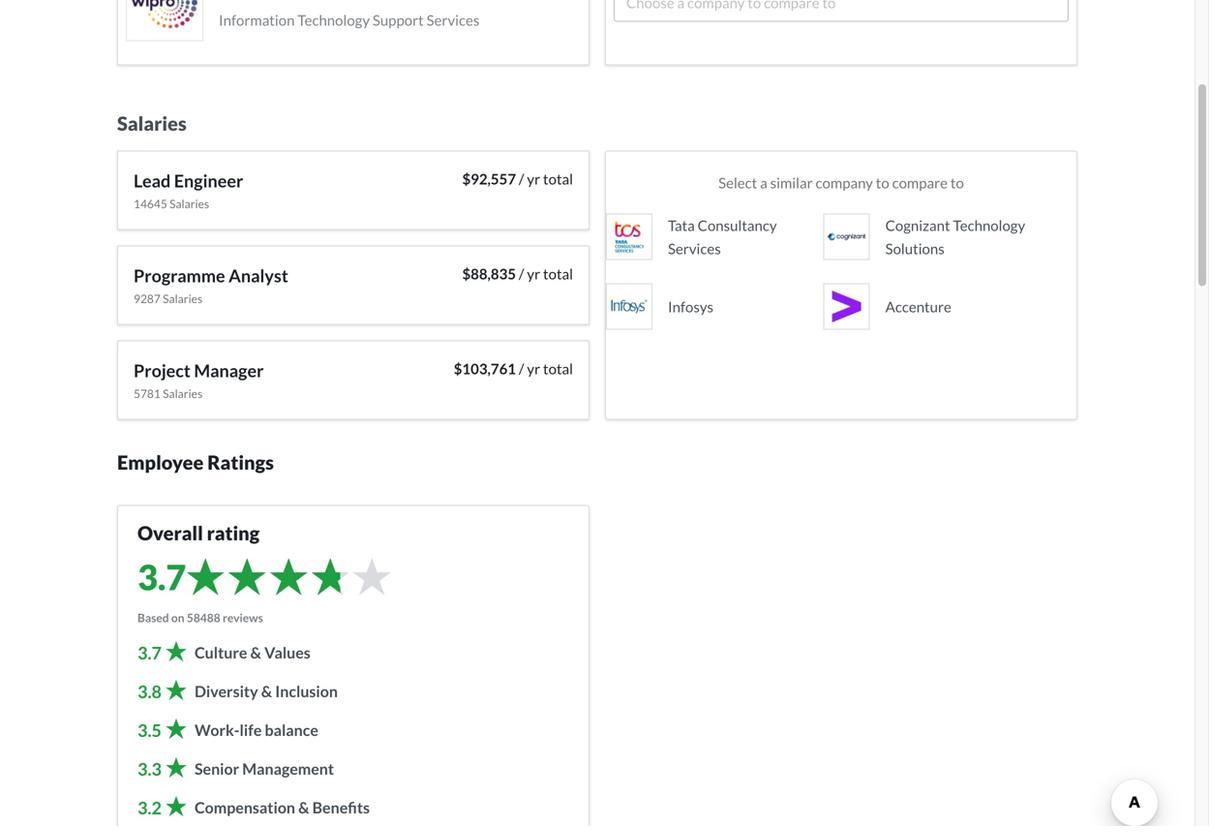 Task type: describe. For each thing, give the bounding box(es) containing it.
a
[[760, 174, 768, 191]]

employee ratings
[[117, 451, 274, 474]]

information
[[219, 11, 295, 29]]

total for lead engineer
[[543, 170, 573, 187]]

total for project manager
[[543, 360, 573, 377]]

cognizant technology solutions
[[886, 216, 1026, 257]]

technology for cognizant
[[954, 216, 1026, 234]]

diversity
[[195, 682, 258, 701]]

employee
[[117, 451, 204, 474]]

overall rating
[[138, 522, 260, 545]]

rating
[[207, 522, 260, 545]]

solutions
[[886, 240, 945, 257]]

select a similar company to compare to
[[719, 174, 965, 191]]

cognizant technology solutions link
[[824, 214, 1077, 260]]

infosys link
[[606, 283, 824, 330]]

5781
[[134, 386, 161, 401]]

compensation
[[195, 798, 295, 817]]

& for 3.8
[[261, 682, 272, 701]]

58488
[[187, 611, 221, 625]]

salaries for project
[[163, 386, 203, 401]]

$88,835
[[462, 265, 516, 282]]

3.7 for ★
[[138, 556, 186, 597]]

3.5
[[138, 720, 162, 741]]

technology for information
[[298, 11, 370, 29]]

3.8 ★ diversity & inclusion
[[138, 677, 338, 702]]

support
[[373, 11, 424, 29]]

overall
[[138, 522, 203, 545]]

compare
[[893, 174, 948, 191]]

3.5 ★ work-life balance
[[138, 716, 319, 741]]

9287
[[134, 292, 161, 306]]

project
[[134, 360, 191, 381]]

based on 58488 reviews
[[138, 611, 263, 625]]

/ for manager
[[519, 360, 524, 377]]

accenture logo image
[[824, 283, 870, 330]]

3.3 ★ senior management
[[138, 755, 334, 780]]

lead
[[134, 170, 171, 191]]

enter a company name field
[[614, 0, 1069, 22]]

14645
[[134, 197, 167, 211]]

salaries up the lead
[[117, 112, 187, 135]]

$92,557
[[462, 170, 516, 187]]

& for 3.2
[[298, 798, 309, 817]]

cognizant
[[886, 216, 951, 234]]

inclusion
[[275, 682, 338, 701]]

ratings
[[208, 451, 274, 474]]

4 ★ button from the left
[[311, 553, 353, 599]]



Task type: vqa. For each thing, say whether or not it's contained in the screenshot.
an in There is more to sports than being an athlete When you think of the sports world, images of athletes competing come to mind. However,...
no



Task type: locate. For each thing, give the bounding box(es) containing it.
infosys
[[668, 298, 714, 315]]

benefits
[[312, 798, 370, 817]]

culture
[[195, 643, 247, 662]]

/ for engineer
[[519, 170, 524, 187]]

salaries for lead
[[170, 197, 209, 211]]

accenture link
[[824, 283, 1077, 330]]

1 vertical spatial services
[[668, 240, 721, 257]]

programme analyst 9287 salaries
[[134, 265, 288, 306]]

salaries down programme at the left of the page
[[163, 292, 203, 306]]

services down 'tata'
[[668, 240, 721, 257]]

infosys logo image
[[606, 283, 653, 330]]

based
[[138, 611, 169, 625]]

information technology support services
[[219, 11, 480, 29]]

0 vertical spatial 3.7
[[138, 556, 186, 597]]

company
[[816, 174, 874, 191]]

3.7 ★ ★ ★ ★ ★
[[138, 553, 394, 599]]

3.8
[[138, 681, 162, 702]]

0 horizontal spatial technology
[[298, 11, 370, 29]]

3.3
[[138, 758, 162, 780]]

yr right $88,835
[[527, 265, 541, 282]]

technology right cognizant
[[954, 216, 1026, 234]]

analyst
[[229, 265, 288, 286]]

2 to from the left
[[951, 174, 965, 191]]

select
[[719, 174, 758, 191]]

life
[[240, 721, 262, 740]]

3.2 ★ compensation & benefits
[[138, 793, 370, 818]]

1 vertical spatial yr
[[527, 265, 541, 282]]

& inside 3.2 ★ compensation & benefits
[[298, 798, 309, 817]]

2 vertical spatial &
[[298, 798, 309, 817]]

salaries down engineer
[[170, 197, 209, 211]]

0 vertical spatial services
[[427, 11, 480, 29]]

2 / from the top
[[519, 265, 524, 282]]

5 ★ button from the left
[[353, 553, 394, 599]]

/ right $88,835
[[519, 265, 524, 282]]

total
[[543, 170, 573, 187], [543, 265, 573, 282], [543, 360, 573, 377]]

/ right the "$92,557"
[[519, 170, 524, 187]]

yr
[[527, 170, 541, 187], [527, 265, 541, 282], [527, 360, 541, 377]]

2 vertical spatial /
[[519, 360, 524, 377]]

services inside tata consultancy services
[[668, 240, 721, 257]]

salaries inside programme analyst 9287 salaries
[[163, 292, 203, 306]]

lead engineer 14645 salaries
[[134, 170, 243, 211]]

technology inside cognizant technology solutions
[[954, 216, 1026, 234]]

0 vertical spatial /
[[519, 170, 524, 187]]

1 vertical spatial &
[[261, 682, 272, 701]]

salaries inside 'project manager 5781 salaries'
[[163, 386, 203, 401]]

total right the "$92,557"
[[543, 170, 573, 187]]

/ right $103,761
[[519, 360, 524, 377]]

balance
[[265, 721, 319, 740]]

senior
[[195, 759, 239, 778]]

manager
[[194, 360, 264, 381]]

on
[[171, 611, 185, 625]]

3 / from the top
[[519, 360, 524, 377]]

services
[[427, 11, 480, 29], [668, 240, 721, 257]]

$88,835 / yr total
[[462, 265, 573, 282]]

/ for analyst
[[519, 265, 524, 282]]

engineer
[[174, 170, 243, 191]]

1 vertical spatial technology
[[954, 216, 1026, 234]]

accenture
[[886, 298, 952, 315]]

programme
[[134, 265, 225, 286]]

& left values
[[250, 643, 262, 662]]

yr for programme analyst
[[527, 265, 541, 282]]

3.7 down based
[[138, 642, 162, 663]]

0 vertical spatial technology
[[298, 11, 370, 29]]

values
[[264, 643, 311, 662]]

1 vertical spatial total
[[543, 265, 573, 282]]

salaries inside lead engineer 14645 salaries
[[170, 197, 209, 211]]

management
[[242, 759, 334, 778]]

yr right the "$92,557"
[[527, 170, 541, 187]]

3 yr from the top
[[527, 360, 541, 377]]

1 horizontal spatial to
[[951, 174, 965, 191]]

3.7 for culture
[[138, 642, 162, 663]]

1 vertical spatial /
[[519, 265, 524, 282]]

1 / from the top
[[519, 170, 524, 187]]

/
[[519, 170, 524, 187], [519, 265, 524, 282], [519, 360, 524, 377]]

salaries
[[117, 112, 187, 135], [170, 197, 209, 211], [163, 292, 203, 306], [163, 386, 203, 401]]

services right support
[[427, 11, 480, 29]]

salaries for programme
[[163, 292, 203, 306]]

2 total from the top
[[543, 265, 573, 282]]

$103,761 / yr total
[[454, 360, 573, 377]]

2 vertical spatial total
[[543, 360, 573, 377]]

cognizant technology solutions logo image
[[824, 214, 870, 260]]

& left "benefits"
[[298, 798, 309, 817]]

tata consultancy services link
[[606, 214, 824, 260]]

3 total from the top
[[543, 360, 573, 377]]

0 vertical spatial total
[[543, 170, 573, 187]]

technology left support
[[298, 11, 370, 29]]

similar
[[771, 174, 813, 191]]

& left inclusion
[[261, 682, 272, 701]]

&
[[250, 643, 262, 662], [261, 682, 272, 701], [298, 798, 309, 817]]

1 total from the top
[[543, 170, 573, 187]]

yr for project manager
[[527, 360, 541, 377]]

$92,557 / yr total
[[462, 170, 573, 187]]

tata
[[668, 216, 695, 234]]

& for 3.7
[[250, 643, 262, 662]]

& inside 3.8 ★ diversity & inclusion
[[261, 682, 272, 701]]

0 vertical spatial yr
[[527, 170, 541, 187]]

1 ★ button from the left
[[186, 553, 228, 599]]

1 to from the left
[[876, 174, 890, 191]]

yr right $103,761
[[527, 360, 541, 377]]

to left compare
[[876, 174, 890, 191]]

0 vertical spatial &
[[250, 643, 262, 662]]

3.7 inside '3.7 ★ ★ ★ ★ ★'
[[138, 556, 186, 597]]

1 vertical spatial 3.7
[[138, 642, 162, 663]]

& inside 3.7 ★ culture & values
[[250, 643, 262, 662]]

work-
[[195, 721, 240, 740]]

to right compare
[[951, 174, 965, 191]]

technology
[[298, 11, 370, 29], [954, 216, 1026, 234]]

0 horizontal spatial to
[[876, 174, 890, 191]]

salaries down project on the top left
[[163, 386, 203, 401]]

wipro company icon image
[[126, 0, 203, 41]]

3.7 ★ culture & values
[[138, 638, 311, 663]]

3.7 up based
[[138, 556, 186, 597]]

consultancy
[[698, 216, 777, 234]]

1 3.7 from the top
[[138, 556, 186, 597]]

★
[[186, 553, 228, 599], [228, 553, 270, 599], [270, 553, 311, 599], [311, 553, 353, 599], [353, 553, 394, 599], [166, 638, 187, 663], [166, 677, 187, 702], [166, 716, 187, 741], [166, 755, 187, 780], [166, 793, 187, 818]]

$103,761
[[454, 360, 516, 377]]

1 horizontal spatial technology
[[954, 216, 1026, 234]]

2 vertical spatial yr
[[527, 360, 541, 377]]

1 horizontal spatial services
[[668, 240, 721, 257]]

3.7 inside 3.7 ★ culture & values
[[138, 642, 162, 663]]

reviews
[[223, 611, 263, 625]]

total right $103,761
[[543, 360, 573, 377]]

None field
[[614, 0, 1069, 22]]

3 ★ button from the left
[[270, 553, 311, 599]]

project manager 5781 salaries
[[134, 360, 264, 401]]

tata consultancy services logo image
[[606, 214, 653, 260]]

3.2
[[138, 797, 162, 818]]

★ button
[[186, 553, 228, 599], [228, 553, 270, 599], [270, 553, 311, 599], [311, 553, 353, 599], [353, 553, 394, 599]]

total right $88,835
[[543, 265, 573, 282]]

2 3.7 from the top
[[138, 642, 162, 663]]

2 ★ button from the left
[[228, 553, 270, 599]]

to
[[876, 174, 890, 191], [951, 174, 965, 191]]

0 horizontal spatial services
[[427, 11, 480, 29]]

yr for lead engineer
[[527, 170, 541, 187]]

3.7
[[138, 556, 186, 597], [138, 642, 162, 663]]

1 yr from the top
[[527, 170, 541, 187]]

tata consultancy services
[[668, 216, 777, 257]]

2 yr from the top
[[527, 265, 541, 282]]

total for programme analyst
[[543, 265, 573, 282]]



